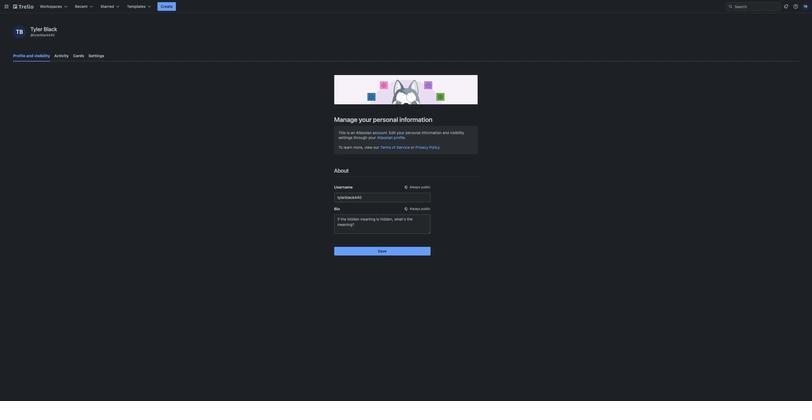 Task type: describe. For each thing, give the bounding box(es) containing it.
settings link
[[88, 51, 104, 61]]

more,
[[353, 145, 363, 150]]

and inside this is an atlassian account. edit your personal information and visibility settings through your
[[443, 131, 449, 135]]

settings
[[88, 53, 104, 58]]

Username text field
[[334, 193, 431, 203]]

back to home image
[[13, 2, 33, 11]]

atlassian profile link
[[377, 135, 405, 140]]

visibility inside this is an atlassian account. edit your personal information and visibility settings through your
[[450, 131, 464, 135]]

create button
[[157, 2, 176, 11]]

public for username
[[421, 185, 431, 189]]

tylerblack440
[[33, 33, 55, 37]]

0 notifications image
[[783, 3, 789, 10]]

and inside the profile and visibility link
[[26, 53, 33, 58]]

starred
[[101, 4, 114, 9]]

open information menu image
[[793, 4, 799, 9]]

manage your personal information
[[334, 116, 432, 123]]

profile and visibility
[[13, 53, 50, 58]]

activity link
[[54, 51, 69, 61]]

templates
[[127, 4, 146, 9]]

personal inside this is an atlassian account. edit your personal information and visibility settings through your
[[406, 131, 421, 135]]

this is an atlassian account. edit your personal information and visibility settings through your
[[338, 131, 464, 140]]

save button
[[334, 247, 431, 256]]

black
[[44, 26, 57, 32]]

2 vertical spatial your
[[368, 135, 376, 140]]

create
[[161, 4, 173, 9]]

privacy policy link
[[415, 145, 439, 150]]

view
[[365, 145, 372, 150]]

username
[[334, 185, 353, 190]]

. inside '. to learn more, view our'
[[405, 135, 406, 140]]

workspaces
[[40, 4, 62, 9]]

always public for bio
[[410, 207, 431, 211]]

0 vertical spatial your
[[359, 116, 372, 123]]

always for bio
[[410, 207, 420, 211]]

an
[[351, 131, 355, 135]]

always for username
[[410, 185, 420, 189]]

terms
[[380, 145, 391, 150]]

public for bio
[[421, 207, 431, 211]]

0 vertical spatial information
[[399, 116, 432, 123]]

always public for username
[[410, 185, 431, 189]]

recent
[[75, 4, 88, 9]]

profile
[[13, 53, 25, 58]]

our
[[374, 145, 379, 150]]

activity
[[54, 53, 69, 58]]

workspaces button
[[37, 2, 71, 11]]

bio
[[334, 207, 340, 211]]

atlassian profile
[[377, 135, 405, 140]]

profile
[[394, 135, 405, 140]]



Task type: vqa. For each thing, say whether or not it's contained in the screenshot.
the and inside the profile and visibility link
yes



Task type: locate. For each thing, give the bounding box(es) containing it.
learn
[[344, 145, 352, 150]]

settings
[[338, 135, 353, 140]]

policy
[[429, 145, 439, 150]]

your down "account."
[[368, 135, 376, 140]]

Search field
[[733, 2, 780, 11]]

information
[[399, 116, 432, 123], [422, 131, 442, 135]]

0 horizontal spatial visibility
[[34, 53, 50, 58]]

this
[[338, 131, 346, 135]]

1 horizontal spatial personal
[[406, 131, 421, 135]]

save
[[378, 249, 387, 254]]

1 vertical spatial .
[[439, 145, 441, 150]]

0 vertical spatial .
[[405, 135, 406, 140]]

always
[[410, 185, 420, 189], [410, 207, 420, 211]]

0 vertical spatial always public
[[410, 185, 431, 189]]

through
[[354, 135, 367, 140]]

0 vertical spatial personal
[[373, 116, 398, 123]]

tyler black (tylerblack440) image
[[802, 3, 809, 10]]

2 always from the top
[[410, 207, 420, 211]]

0 vertical spatial and
[[26, 53, 33, 58]]

search image
[[729, 4, 733, 9]]

0 vertical spatial always
[[410, 185, 420, 189]]

terms of service link
[[380, 145, 410, 150]]

1 public from the top
[[421, 185, 431, 189]]

recent button
[[72, 2, 96, 11]]

starred button
[[97, 2, 123, 11]]

always public
[[410, 185, 431, 189], [410, 207, 431, 211]]

of
[[392, 145, 396, 150]]

personal up or
[[406, 131, 421, 135]]

1 vertical spatial and
[[443, 131, 449, 135]]

personal up "account."
[[373, 116, 398, 123]]

templates button
[[124, 2, 154, 11]]

manage
[[334, 116, 357, 123]]

. to learn more, view our
[[338, 135, 406, 150]]

1 horizontal spatial atlassian
[[377, 135, 393, 140]]

1 always from the top
[[410, 185, 420, 189]]

tyler black (tylerblack440) image
[[13, 26, 26, 39]]

0 horizontal spatial .
[[405, 135, 406, 140]]

0 vertical spatial public
[[421, 185, 431, 189]]

or
[[411, 145, 414, 150]]

0 horizontal spatial and
[[26, 53, 33, 58]]

0 horizontal spatial personal
[[373, 116, 398, 123]]

2 public from the top
[[421, 207, 431, 211]]

1 vertical spatial always public
[[410, 207, 431, 211]]

.
[[405, 135, 406, 140], [439, 145, 441, 150]]

your up "profile"
[[397, 131, 405, 135]]

atlassian up through
[[356, 131, 372, 135]]

and
[[26, 53, 33, 58], [443, 131, 449, 135]]

1 always public from the top
[[410, 185, 431, 189]]

information inside this is an atlassian account. edit your personal information and visibility settings through your
[[422, 131, 442, 135]]

tyler
[[30, 26, 42, 32]]

terms of service or privacy policy .
[[380, 145, 441, 150]]

to
[[338, 145, 343, 150]]

0 vertical spatial atlassian
[[356, 131, 372, 135]]

cards
[[73, 53, 84, 58]]

information up this is an atlassian account. edit your personal information and visibility settings through your
[[399, 116, 432, 123]]

account.
[[373, 131, 388, 135]]

1 vertical spatial atlassian
[[377, 135, 393, 140]]

1 horizontal spatial and
[[443, 131, 449, 135]]

1 vertical spatial personal
[[406, 131, 421, 135]]

1 vertical spatial information
[[422, 131, 442, 135]]

@
[[30, 33, 33, 37]]

0 horizontal spatial atlassian
[[356, 131, 372, 135]]

primary element
[[0, 0, 812, 13]]

1 vertical spatial visibility
[[450, 131, 464, 135]]

1 vertical spatial your
[[397, 131, 405, 135]]

personal
[[373, 116, 398, 123], [406, 131, 421, 135]]

1 vertical spatial always
[[410, 207, 420, 211]]

1 horizontal spatial .
[[439, 145, 441, 150]]

2 always public from the top
[[410, 207, 431, 211]]

atlassian
[[356, 131, 372, 135], [377, 135, 393, 140]]

Bio text field
[[334, 215, 431, 234]]

0 vertical spatial visibility
[[34, 53, 50, 58]]

your
[[359, 116, 372, 123], [397, 131, 405, 135], [368, 135, 376, 140]]

is
[[347, 131, 350, 135]]

information up policy
[[422, 131, 442, 135]]

service
[[397, 145, 410, 150]]

tyler black @ tylerblack440
[[30, 26, 57, 37]]

your up through
[[359, 116, 372, 123]]

privacy
[[415, 145, 428, 150]]

1 horizontal spatial visibility
[[450, 131, 464, 135]]

. right privacy
[[439, 145, 441, 150]]

about
[[334, 168, 349, 174]]

visibility
[[34, 53, 50, 58], [450, 131, 464, 135]]

atlassian inside this is an atlassian account. edit your personal information and visibility settings through your
[[356, 131, 372, 135]]

public
[[421, 185, 431, 189], [421, 207, 431, 211]]

cards link
[[73, 51, 84, 61]]

edit
[[389, 131, 396, 135]]

profile and visibility link
[[13, 51, 50, 62]]

. up the service
[[405, 135, 406, 140]]

1 vertical spatial public
[[421, 207, 431, 211]]

atlassian down "account."
[[377, 135, 393, 140]]



